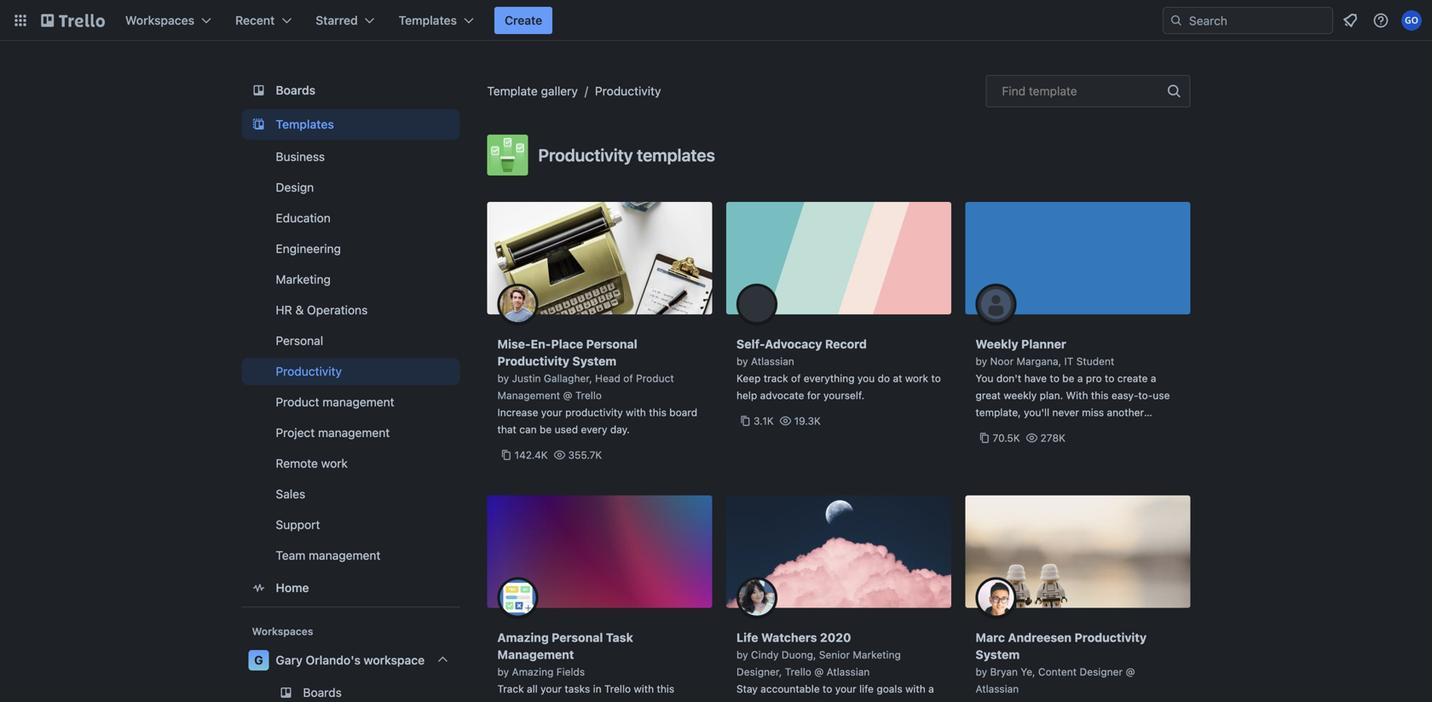 Task type: vqa. For each thing, say whether or not it's contained in the screenshot.


Task type: locate. For each thing, give the bounding box(es) containing it.
personal down &
[[276, 334, 323, 348]]

boards link down gary orlando's workspace
[[242, 679, 460, 702]]

amazing down amazing fields image on the left bottom
[[497, 631, 549, 645]]

cindy duong, senior marketing designer, trello @ atlassian image
[[737, 578, 777, 618]]

ye,
[[1021, 666, 1035, 678]]

to-
[[1138, 390, 1153, 402]]

1 horizontal spatial @
[[814, 666, 824, 678]]

be right can
[[540, 424, 552, 436]]

be down it
[[1062, 373, 1075, 384]]

0 vertical spatial marketing
[[276, 272, 331, 286]]

task
[[532, 700, 552, 702]]

a right the goals
[[929, 683, 934, 695]]

amazing up all at the left
[[512, 666, 554, 678]]

day.
[[610, 424, 630, 436]]

productivity link up product management link at bottom left
[[242, 358, 460, 385]]

team management
[[276, 549, 381, 563]]

atlassian down senior
[[827, 666, 870, 678]]

marc
[[976, 631, 1005, 645]]

1 vertical spatial amazing
[[512, 666, 554, 678]]

1 horizontal spatial marketing
[[853, 649, 901, 661]]

1 vertical spatial work
[[321, 457, 348, 471]]

0 vertical spatial templates
[[399, 13, 457, 27]]

19.3k
[[794, 415, 821, 427]]

this
[[1091, 390, 1109, 402], [649, 407, 667, 419], [657, 683, 674, 695]]

with inside 'life watchers 2020 by cindy duong, senior marketing designer, trello @ atlassian stay accountable to your life goals with a team of trusted friends/advisors!'
[[905, 683, 926, 695]]

0 horizontal spatial workspaces
[[125, 13, 194, 27]]

1 vertical spatial templates
[[276, 117, 334, 131]]

management inside project management link
[[318, 426, 390, 440]]

@ right designer
[[1126, 666, 1135, 678]]

personal link
[[242, 327, 460, 355]]

1 horizontal spatial workspaces
[[252, 626, 313, 638]]

a left pro
[[1077, 373, 1083, 384]]

142.4k
[[514, 449, 548, 461]]

0 horizontal spatial trello
[[575, 390, 602, 402]]

1 horizontal spatial product
[[636, 373, 674, 384]]

remote
[[276, 457, 318, 471]]

trello inside amazing personal task management by amazing fields track all your tasks in trello with this simple task management board.
[[604, 683, 631, 695]]

tasks
[[565, 683, 590, 695]]

project management
[[276, 426, 390, 440]]

this down pro
[[1091, 390, 1109, 402]]

open information menu image
[[1373, 12, 1390, 29]]

of right track
[[791, 373, 801, 384]]

by down the life
[[737, 649, 748, 661]]

do
[[878, 373, 890, 384]]

workspaces inside workspaces dropdown button
[[125, 13, 194, 27]]

0 vertical spatial management
[[497, 390, 560, 402]]

2 management from the top
[[497, 648, 574, 662]]

of right team
[[763, 700, 773, 702]]

1 vertical spatial this
[[649, 407, 667, 419]]

board image
[[249, 80, 269, 101]]

by inside mise-en-place personal productivity system by justin gallagher, head of product management @ trello increase your productivity with this board that can be used every day.
[[497, 373, 509, 384]]

1 vertical spatial management
[[497, 648, 574, 662]]

0 horizontal spatial a
[[929, 683, 934, 695]]

trusted
[[776, 700, 811, 702]]

a up use
[[1151, 373, 1156, 384]]

remote work link
[[242, 450, 460, 477]]

by up keep
[[737, 355, 748, 367]]

trello up productivity
[[575, 390, 602, 402]]

weekly planner by noor margana, it student you don't have to be a pro to create a great weekly plan. with this easy-to-use template, you'll never miss another deadline again!
[[976, 337, 1170, 436]]

1 horizontal spatial productivity link
[[595, 84, 661, 98]]

management down product management link at bottom left
[[318, 426, 390, 440]]

boards right board 'image'
[[276, 83, 316, 97]]

2 horizontal spatial trello
[[785, 666, 811, 678]]

1 horizontal spatial templates
[[399, 13, 457, 27]]

starred button
[[305, 7, 385, 34]]

design link
[[242, 174, 460, 201]]

management inside product management link
[[323, 395, 394, 409]]

templates
[[399, 13, 457, 27], [276, 117, 334, 131]]

2 vertical spatial atlassian
[[976, 683, 1019, 695]]

0 horizontal spatial templates
[[276, 117, 334, 131]]

with up day.
[[626, 407, 646, 419]]

management inside mise-en-place personal productivity system by justin gallagher, head of product management @ trello increase your productivity with this board that can be used every day.
[[497, 390, 560, 402]]

@ down the gallagher,
[[563, 390, 572, 402]]

mise-en-place personal productivity system by justin gallagher, head of product management @ trello increase your productivity with this board that can be used every day.
[[497, 337, 697, 436]]

management for project management
[[318, 426, 390, 440]]

management down support link
[[309, 549, 381, 563]]

atlassian up track
[[751, 355, 794, 367]]

your up used
[[541, 407, 562, 419]]

2 vertical spatial trello
[[604, 683, 631, 695]]

productivity inside marc andreesen productivity system by bryan ye, content designer @ atlassian
[[1075, 631, 1147, 645]]

create button
[[494, 7, 553, 34]]

your up friends/advisors!
[[835, 683, 857, 695]]

with up board.
[[634, 683, 654, 695]]

marketing
[[276, 272, 331, 286], [853, 649, 901, 661]]

system up head
[[572, 354, 617, 368]]

productivity link up productivity templates
[[595, 84, 661, 98]]

accountable
[[761, 683, 820, 695]]

orlando's
[[306, 653, 361, 668]]

work down project management
[[321, 457, 348, 471]]

marketing link
[[242, 266, 460, 293]]

templates right the starred dropdown button
[[399, 13, 457, 27]]

1 vertical spatial system
[[976, 648, 1020, 662]]

1 vertical spatial trello
[[785, 666, 811, 678]]

boards
[[276, 83, 316, 97], [303, 686, 342, 700]]

marketing inside 'life watchers 2020 by cindy duong, senior marketing designer, trello @ atlassian stay accountable to your life goals with a team of trusted friends/advisors!'
[[853, 649, 901, 661]]

productivity link
[[595, 84, 661, 98], [242, 358, 460, 385]]

to right at
[[931, 373, 941, 384]]

product up board in the bottom of the page
[[636, 373, 674, 384]]

this left board in the bottom of the page
[[649, 407, 667, 419]]

senior
[[819, 649, 850, 661]]

system inside marc andreesen productivity system by bryan ye, content designer @ atlassian
[[976, 648, 1020, 662]]

to
[[931, 373, 941, 384], [1050, 373, 1060, 384], [1105, 373, 1115, 384], [823, 683, 832, 695]]

be
[[1062, 373, 1075, 384], [540, 424, 552, 436]]

keep
[[737, 373, 761, 384]]

trello inside mise-en-place personal productivity system by justin gallagher, head of product management @ trello increase your productivity with this board that can be used every day.
[[575, 390, 602, 402]]

management up all at the left
[[497, 648, 574, 662]]

1 management from the top
[[497, 390, 560, 402]]

marketing up &
[[276, 272, 331, 286]]

0 horizontal spatial system
[[572, 354, 617, 368]]

by up track
[[497, 666, 509, 678]]

be inside mise-en-place personal productivity system by justin gallagher, head of product management @ trello increase your productivity with this board that can be used every day.
[[540, 424, 552, 436]]

goals
[[877, 683, 903, 695]]

by up you
[[976, 355, 987, 367]]

0 vertical spatial trello
[[575, 390, 602, 402]]

0 horizontal spatial productivity link
[[242, 358, 460, 385]]

management inside amazing personal task management by amazing fields track all your tasks in trello with this simple task management board.
[[555, 700, 618, 702]]

0 horizontal spatial product
[[276, 395, 319, 409]]

project
[[276, 426, 315, 440]]

management down the justin on the left bottom of page
[[497, 390, 560, 402]]

easy-
[[1112, 390, 1138, 402]]

1 vertical spatial be
[[540, 424, 552, 436]]

0 horizontal spatial atlassian
[[751, 355, 794, 367]]

work right at
[[905, 373, 928, 384]]

designer
[[1080, 666, 1123, 678]]

noor
[[990, 355, 1014, 367]]

atlassian inside marc andreesen productivity system by bryan ye, content designer @ atlassian
[[976, 683, 1019, 695]]

of right head
[[623, 373, 633, 384]]

1 horizontal spatial work
[[905, 373, 928, 384]]

content
[[1038, 666, 1077, 678]]

0 notifications image
[[1340, 10, 1361, 31]]

atlassian down bryan
[[976, 683, 1019, 695]]

productivity down the en-
[[497, 354, 570, 368]]

@ down senior
[[814, 666, 824, 678]]

system
[[572, 354, 617, 368], [976, 648, 1020, 662]]

@ inside mise-en-place personal productivity system by justin gallagher, head of product management @ trello increase your productivity with this board that can be used every day.
[[563, 390, 572, 402]]

0 horizontal spatial work
[[321, 457, 348, 471]]

marc andreesen productivity system by bryan ye, content designer @ atlassian
[[976, 631, 1147, 695]]

boards down the orlando's
[[303, 686, 342, 700]]

with for by
[[905, 683, 926, 695]]

marketing up life
[[853, 649, 901, 661]]

to up plan.
[[1050, 373, 1060, 384]]

templates up business
[[276, 117, 334, 131]]

you'll
[[1024, 407, 1050, 419]]

1 horizontal spatial atlassian
[[827, 666, 870, 678]]

by left bryan
[[976, 666, 987, 678]]

every
[[581, 424, 607, 436]]

boards link up the templates link
[[242, 75, 460, 106]]

0 vertical spatial system
[[572, 354, 617, 368]]

1 vertical spatial workspaces
[[252, 626, 313, 638]]

1 vertical spatial marketing
[[853, 649, 901, 661]]

templates inside dropdown button
[[399, 13, 457, 27]]

0 vertical spatial atlassian
[[751, 355, 794, 367]]

0 vertical spatial workspaces
[[125, 13, 194, 27]]

by left the justin on the left bottom of page
[[497, 373, 509, 384]]

workspaces
[[125, 13, 194, 27], [252, 626, 313, 638]]

template board image
[[249, 114, 269, 135]]

1 horizontal spatial system
[[976, 648, 1020, 662]]

1 horizontal spatial of
[[763, 700, 773, 702]]

a inside 'life watchers 2020 by cindy duong, senior marketing designer, trello @ atlassian stay accountable to your life goals with a team of trusted friends/advisors!'
[[929, 683, 934, 695]]

0 vertical spatial be
[[1062, 373, 1075, 384]]

trello
[[575, 390, 602, 402], [785, 666, 811, 678], [604, 683, 631, 695]]

it
[[1064, 355, 1074, 367]]

gary orlando's workspace
[[276, 653, 425, 668]]

this inside mise-en-place personal productivity system by justin gallagher, head of product management @ trello increase your productivity with this board that can be used every day.
[[649, 407, 667, 419]]

0 vertical spatial boards link
[[242, 75, 460, 106]]

amazing fields image
[[497, 578, 538, 618]]

1 horizontal spatial be
[[1062, 373, 1075, 384]]

management inside team management link
[[309, 549, 381, 563]]

productivity up designer
[[1075, 631, 1147, 645]]

a
[[1077, 373, 1083, 384], [1151, 373, 1156, 384], [929, 683, 934, 695]]

with right the goals
[[905, 683, 926, 695]]

1 horizontal spatial trello
[[604, 683, 631, 695]]

to up friends/advisors!
[[823, 683, 832, 695]]

of inside 'life watchers 2020 by cindy duong, senior marketing designer, trello @ atlassian stay accountable to your life goals with a team of trusted friends/advisors!'
[[763, 700, 773, 702]]

management up project management link at bottom
[[323, 395, 394, 409]]

this inside amazing personal task management by amazing fields track all your tasks in trello with this simple task management board.
[[657, 683, 674, 695]]

0 horizontal spatial be
[[540, 424, 552, 436]]

personal
[[276, 334, 323, 348], [586, 337, 637, 351], [552, 631, 603, 645]]

trello down duong,
[[785, 666, 811, 678]]

your up the task
[[541, 683, 562, 695]]

this right in at left
[[657, 683, 674, 695]]

board
[[669, 407, 697, 419]]

be inside the weekly planner by noor margana, it student you don't have to be a pro to create a great weekly plan. with this easy-to-use template, you'll never miss another deadline again!
[[1062, 373, 1075, 384]]

hr & operations
[[276, 303, 368, 317]]

0 vertical spatial product
[[636, 373, 674, 384]]

trello right in at left
[[604, 683, 631, 695]]

1 vertical spatial boards link
[[242, 679, 460, 702]]

by
[[737, 355, 748, 367], [976, 355, 987, 367], [497, 373, 509, 384], [737, 649, 748, 661], [497, 666, 509, 678], [976, 666, 987, 678]]

by inside 'life watchers 2020 by cindy duong, senior marketing designer, trello @ atlassian stay accountable to your life goals with a team of trusted friends/advisors!'
[[737, 649, 748, 661]]

system up bryan
[[976, 648, 1020, 662]]

management down the tasks
[[555, 700, 618, 702]]

student
[[1077, 355, 1115, 367]]

can
[[519, 424, 537, 436]]

0 horizontal spatial of
[[623, 373, 633, 384]]

primary element
[[0, 0, 1432, 41]]

of inside mise-en-place personal productivity system by justin gallagher, head of product management @ trello increase your productivity with this board that can be used every day.
[[623, 373, 633, 384]]

personal up fields
[[552, 631, 603, 645]]

2020
[[820, 631, 851, 645]]

2 horizontal spatial @
[[1126, 666, 1135, 678]]

1 vertical spatial atlassian
[[827, 666, 870, 678]]

your inside 'life watchers 2020 by cindy duong, senior marketing designer, trello @ atlassian stay accountable to your life goals with a team of trusted friends/advisors!'
[[835, 683, 857, 695]]

0 horizontal spatial @
[[563, 390, 572, 402]]

management
[[497, 390, 560, 402], [497, 648, 574, 662]]

product inside mise-en-place personal productivity system by justin gallagher, head of product management @ trello increase your productivity with this board that can be used every day.
[[636, 373, 674, 384]]

0 vertical spatial this
[[1091, 390, 1109, 402]]

2 horizontal spatial of
[[791, 373, 801, 384]]

of
[[623, 373, 633, 384], [791, 373, 801, 384], [763, 700, 773, 702]]

by inside the weekly planner by noor margana, it student you don't have to be a pro to create a great weekly plan. with this easy-to-use template, you'll never miss another deadline again!
[[976, 355, 987, 367]]

home
[[276, 581, 309, 595]]

product up project
[[276, 395, 319, 409]]

2 horizontal spatial atlassian
[[976, 683, 1019, 695]]

in
[[593, 683, 602, 695]]

0 horizontal spatial marketing
[[276, 272, 331, 286]]

1 vertical spatial productivity link
[[242, 358, 460, 385]]

2 vertical spatial this
[[657, 683, 674, 695]]

simple
[[497, 700, 529, 702]]

personal up head
[[586, 337, 637, 351]]

0 vertical spatial work
[[905, 373, 928, 384]]

mise-
[[497, 337, 531, 351]]

with inside mise-en-place personal productivity system by justin gallagher, head of product management @ trello increase your productivity with this board that can be used every day.
[[626, 407, 646, 419]]

search image
[[1170, 14, 1183, 27]]

place
[[551, 337, 583, 351]]



Task type: describe. For each thing, give the bounding box(es) containing it.
business link
[[242, 143, 460, 171]]

recent
[[235, 13, 275, 27]]

margana,
[[1017, 355, 1062, 367]]

sales
[[276, 487, 305, 501]]

en-
[[531, 337, 551, 351]]

1 vertical spatial boards
[[303, 686, 342, 700]]

pro
[[1086, 373, 1102, 384]]

work inside self-advocacy record by atlassian keep track of everything you do at work to help advocate for yourself.
[[905, 373, 928, 384]]

productivity up product management
[[276, 364, 342, 379]]

support
[[276, 518, 320, 532]]

workspaces button
[[115, 7, 222, 34]]

have
[[1024, 373, 1047, 384]]

personal inside mise-en-place personal productivity system by justin gallagher, head of product management @ trello increase your productivity with this board that can be used every day.
[[586, 337, 637, 351]]

with
[[1066, 390, 1088, 402]]

deadline
[[976, 424, 1017, 436]]

find template
[[1002, 84, 1077, 98]]

product management
[[276, 395, 394, 409]]

watchers
[[761, 631, 817, 645]]

sales link
[[242, 481, 460, 508]]

life
[[737, 631, 758, 645]]

atlassian image
[[737, 284, 777, 325]]

management for team management
[[309, 549, 381, 563]]

0 vertical spatial productivity link
[[595, 84, 661, 98]]

gary
[[276, 653, 303, 668]]

you
[[858, 373, 875, 384]]

create
[[1117, 373, 1148, 384]]

1 boards link from the top
[[242, 75, 460, 106]]

you
[[976, 373, 994, 384]]

template gallery
[[487, 84, 578, 98]]

life watchers 2020 by cindy duong, senior marketing designer, trello @ atlassian stay accountable to your life goals with a team of trusted friends/advisors!
[[737, 631, 934, 702]]

management for product management
[[323, 395, 394, 409]]

self-advocacy record by atlassian keep track of everything you do at work to help advocate for yourself.
[[737, 337, 941, 402]]

by inside self-advocacy record by atlassian keep track of everything you do at work to help advocate for yourself.
[[737, 355, 748, 367]]

personal inside amazing personal task management by amazing fields track all your tasks in trello with this simple task management board.
[[552, 631, 603, 645]]

productivity down gallery
[[538, 145, 633, 165]]

to right pro
[[1105, 373, 1115, 384]]

hr & operations link
[[242, 297, 460, 324]]

that
[[497, 424, 517, 436]]

templates button
[[388, 7, 484, 34]]

use
[[1153, 390, 1170, 402]]

all
[[527, 683, 538, 695]]

justin gallagher, head of product management @ trello image
[[497, 284, 538, 325]]

designer,
[[737, 666, 782, 678]]

task
[[606, 631, 633, 645]]

gallagher,
[[544, 373, 592, 384]]

life
[[859, 683, 874, 695]]

with inside amazing personal task management by amazing fields track all your tasks in trello with this simple task management board.
[[634, 683, 654, 695]]

2 horizontal spatial a
[[1151, 373, 1156, 384]]

0 vertical spatial boards
[[276, 83, 316, 97]]

atlassian inside 'life watchers 2020 by cindy duong, senior marketing designer, trello @ atlassian stay accountable to your life goals with a team of trusted friends/advisors!'
[[827, 666, 870, 678]]

system inside mise-en-place personal productivity system by justin gallagher, head of product management @ trello increase your productivity with this board that can be used every day.
[[572, 354, 617, 368]]

trello inside 'life watchers 2020 by cindy duong, senior marketing designer, trello @ atlassian stay accountable to your life goals with a team of trusted friends/advisors!'
[[785, 666, 811, 678]]

templates link
[[242, 109, 460, 140]]

to inside self-advocacy record by atlassian keep track of everything you do at work to help advocate for yourself.
[[931, 373, 941, 384]]

@ inside 'life watchers 2020 by cindy duong, senior marketing designer, trello @ atlassian stay accountable to your life goals with a team of trusted friends/advisors!'
[[814, 666, 824, 678]]

support link
[[242, 512, 460, 539]]

355.7k
[[568, 449, 602, 461]]

with for personal
[[626, 407, 646, 419]]

70.5k
[[993, 432, 1020, 444]]

1 vertical spatial product
[[276, 395, 319, 409]]

your inside mise-en-place personal productivity system by justin gallagher, head of product management @ trello increase your productivity with this board that can be used every day.
[[541, 407, 562, 419]]

of inside self-advocacy record by atlassian keep track of everything you do at work to help advocate for yourself.
[[791, 373, 801, 384]]

team management link
[[242, 542, 460, 569]]

gary orlando (garyorlando) image
[[1402, 10, 1422, 31]]

to inside 'life watchers 2020 by cindy duong, senior marketing designer, trello @ atlassian stay accountable to your life goals with a team of trusted friends/advisors!'
[[823, 683, 832, 695]]

for
[[807, 390, 821, 402]]

increase
[[497, 407, 538, 419]]

record
[[825, 337, 867, 351]]

find
[[1002, 84, 1026, 98]]

cindy
[[751, 649, 779, 661]]

back to home image
[[41, 7, 105, 34]]

advocacy
[[765, 337, 822, 351]]

weekly
[[976, 337, 1018, 351]]

track
[[764, 373, 788, 384]]

everything
[[804, 373, 855, 384]]

@ inside marc andreesen productivity system by bryan ye, content designer @ atlassian
[[1126, 666, 1135, 678]]

template
[[1029, 84, 1077, 98]]

this inside the weekly planner by noor margana, it student you don't have to be a pro to create a great weekly plan. with this easy-to-use template, you'll never miss another deadline again!
[[1091, 390, 1109, 402]]

engineering link
[[242, 235, 460, 263]]

fields
[[557, 666, 585, 678]]

workspace
[[364, 653, 425, 668]]

your inside amazing personal task management by amazing fields track all your tasks in trello with this simple task management board.
[[541, 683, 562, 695]]

don't
[[996, 373, 1021, 384]]

create
[[505, 13, 542, 27]]

friends/advisors!
[[814, 700, 894, 702]]

productivity icon image
[[487, 135, 528, 176]]

remote work
[[276, 457, 348, 471]]

home image
[[249, 578, 269, 598]]

yourself.
[[823, 390, 865, 402]]

1 horizontal spatial a
[[1077, 373, 1083, 384]]

track
[[497, 683, 524, 695]]

by inside amazing personal task management by amazing fields track all your tasks in trello with this simple task management board.
[[497, 666, 509, 678]]

operations
[[307, 303, 368, 317]]

product management link
[[242, 389, 460, 416]]

template,
[[976, 407, 1021, 419]]

amazing personal task management by amazing fields track all your tasks in trello with this simple task management board.
[[497, 631, 674, 702]]

templates
[[637, 145, 715, 165]]

engineering
[[276, 242, 341, 256]]

stay
[[737, 683, 758, 695]]

advocate
[[760, 390, 804, 402]]

by inside marc andreesen productivity system by bryan ye, content designer @ atlassian
[[976, 666, 987, 678]]

starred
[[316, 13, 358, 27]]

productivity inside mise-en-place personal productivity system by justin gallagher, head of product management @ trello increase your productivity with this board that can be used every day.
[[497, 354, 570, 368]]

bryan ye, content designer @ atlassian image
[[976, 578, 1017, 618]]

productivity up productivity templates
[[595, 84, 661, 98]]

Search field
[[1183, 8, 1332, 33]]

great
[[976, 390, 1001, 402]]

again!
[[1020, 424, 1049, 436]]

weekly
[[1004, 390, 1037, 402]]

andreesen
[[1008, 631, 1072, 645]]

project management link
[[242, 419, 460, 447]]

Find template field
[[986, 75, 1191, 107]]

2 boards link from the top
[[242, 679, 460, 702]]

design
[[276, 180, 314, 194]]

template
[[487, 84, 538, 98]]

0 vertical spatial amazing
[[497, 631, 549, 645]]

at
[[893, 373, 902, 384]]

another
[[1107, 407, 1144, 419]]

never
[[1052, 407, 1079, 419]]

g
[[254, 653, 263, 668]]

used
[[555, 424, 578, 436]]

atlassian inside self-advocacy record by atlassian keep track of everything you do at work to help advocate for yourself.
[[751, 355, 794, 367]]

education link
[[242, 205, 460, 232]]

noor margana, it student image
[[976, 284, 1017, 325]]

justin
[[512, 373, 541, 384]]

management inside amazing personal task management by amazing fields track all your tasks in trello with this simple task management board.
[[497, 648, 574, 662]]



